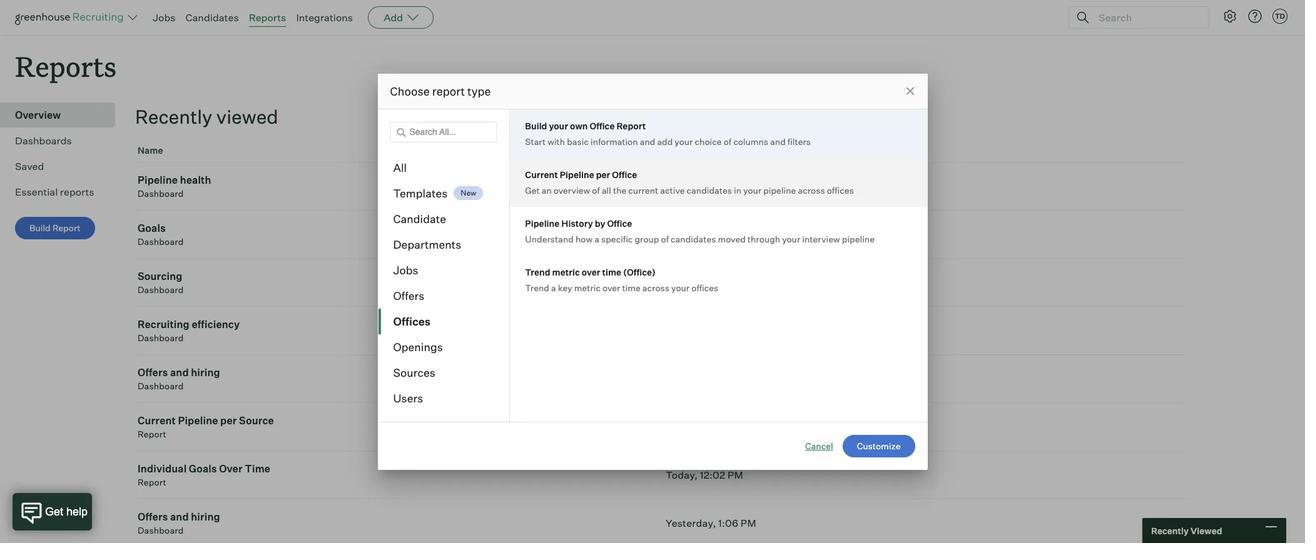 Task type: describe. For each thing, give the bounding box(es) containing it.
report for current pipeline per source
[[138, 430, 166, 440]]

jobs link
[[153, 11, 176, 24]]

over
[[219, 463, 243, 476]]

today, 1:43 pm
[[666, 180, 738, 193]]

candidate
[[393, 212, 446, 226]]

columns
[[734, 136, 769, 147]]

td button
[[1273, 9, 1288, 24]]

today, 12:58 pm
[[666, 277, 744, 289]]

trend metric over time (office) trend a key metric over time across your offices
[[525, 267, 719, 293]]

candidates link
[[186, 11, 239, 24]]

dashboard inside the "recruiting efficiency dashboard"
[[138, 333, 184, 344]]

key
[[558, 283, 573, 293]]

in
[[734, 185, 742, 196]]

choose report type
[[390, 84, 491, 98]]

last viewed
[[666, 145, 718, 156]]

cancel link
[[806, 440, 834, 453]]

pipeline inside pipeline history by office understand how a specific group of candidates moved through your interview pipeline
[[525, 218, 560, 229]]

source
[[239, 415, 274, 428]]

overview
[[15, 109, 61, 122]]

overview
[[554, 185, 590, 196]]

saved
[[15, 160, 44, 173]]

essential reports link
[[15, 185, 110, 200]]

yesterday,
[[666, 518, 716, 530]]

basic
[[567, 136, 589, 147]]

sources
[[393, 366, 436, 380]]

pm for today, 12:58 pm
[[728, 277, 744, 289]]

understand
[[525, 234, 574, 244]]

current pipeline per source report
[[138, 415, 274, 440]]

choose
[[390, 84, 430, 98]]

1 trend from the top
[[525, 267, 551, 278]]

dashboard inside pipeline health dashboard
[[138, 189, 184, 199]]

time
[[245, 463, 271, 476]]

1:43
[[700, 180, 720, 193]]

office for own
[[590, 120, 615, 131]]

active
[[661, 185, 685, 196]]

with
[[548, 136, 565, 147]]

individual goals over time report
[[138, 463, 271, 488]]

history
[[562, 218, 593, 229]]

and down individual goals over time report
[[170, 512, 189, 524]]

goals dashboard
[[138, 222, 184, 247]]

type
[[468, 84, 491, 98]]

customize button
[[843, 435, 915, 458]]

users
[[393, 392, 423, 405]]

essential reports
[[15, 186, 94, 199]]

2 vertical spatial offers
[[138, 512, 168, 524]]

sourcing
[[138, 271, 183, 283]]

recruiting efficiency dashboard
[[138, 319, 240, 344]]

greenhouse recruiting image
[[15, 10, 128, 25]]

(office)
[[623, 267, 656, 278]]

td button
[[1271, 6, 1291, 26]]

departments
[[393, 238, 462, 251]]

1:06
[[719, 518, 739, 530]]

pm for today, 1:43 pm
[[722, 180, 738, 193]]

of inside build your own office report start with basic information and add your choice of columns and filters
[[724, 136, 732, 147]]

across inside current pipeline per office get an overview of all the current active candidates in your pipeline across offices
[[798, 185, 825, 196]]

1 vertical spatial offers
[[138, 367, 168, 379]]

today, for today, 1:43 pm
[[666, 180, 698, 193]]

1 offers and hiring dashboard from the top
[[138, 367, 220, 392]]

pipeline for your
[[764, 185, 796, 196]]

build report
[[29, 223, 81, 234]]

start
[[525, 136, 546, 147]]

Search All... text field
[[390, 122, 497, 142]]

viewed for last viewed
[[687, 145, 718, 156]]

yesterday, 1:06 pm
[[666, 518, 757, 530]]

cancel
[[806, 441, 834, 452]]

jobs inside choose report type dialog
[[393, 263, 419, 277]]

viewed for recently viewed
[[216, 105, 278, 128]]

dashboards
[[15, 135, 72, 147]]

offices
[[393, 315, 431, 328]]

and left filters on the right top of page
[[771, 136, 786, 147]]

saved link
[[15, 159, 110, 174]]

2 dashboard from the top
[[138, 237, 184, 247]]

current
[[629, 185, 659, 196]]

today, for today, 12:58 pm
[[666, 277, 698, 289]]

0 vertical spatial jobs
[[153, 11, 176, 24]]

candidates inside current pipeline per office get an overview of all the current active candidates in your pipeline across offices
[[687, 185, 732, 196]]

viewed
[[1191, 526, 1223, 537]]

templates
[[393, 186, 448, 200]]

integrations
[[296, 11, 353, 24]]

all
[[393, 161, 407, 174]]

recruiting
[[138, 319, 190, 331]]

report
[[432, 84, 465, 98]]

reports link
[[249, 11, 286, 24]]

pm for today, 12:59 pm
[[728, 229, 743, 241]]

per for office
[[596, 169, 611, 180]]

your right the add
[[675, 136, 693, 147]]

0 vertical spatial metric
[[552, 267, 580, 278]]

filters
[[788, 136, 811, 147]]

today, 12:06 pm
[[666, 421, 744, 434]]

add
[[384, 11, 403, 24]]

12:06
[[700, 421, 726, 434]]

build report button
[[15, 217, 95, 240]]

and down the "recruiting efficiency dashboard"
[[170, 367, 189, 379]]

pipeline for interview
[[842, 234, 875, 244]]

pipeline inside pipeline health dashboard
[[138, 174, 178, 187]]

new
[[461, 189, 477, 198]]

dashboards link
[[15, 133, 110, 148]]

own
[[570, 120, 588, 131]]



Task type: vqa. For each thing, say whether or not it's contained in the screenshot.


Task type: locate. For each thing, give the bounding box(es) containing it.
a inside 'trend metric over time (office) trend a key metric over time across your offices'
[[551, 283, 556, 293]]

reports right the "candidates" at the top
[[249, 11, 286, 24]]

goals down pipeline health dashboard
[[138, 222, 166, 235]]

2 vertical spatial office
[[607, 218, 632, 229]]

1 dashboard from the top
[[138, 189, 184, 199]]

build inside button
[[29, 223, 50, 234]]

your up with
[[549, 120, 568, 131]]

0 vertical spatial a
[[595, 234, 600, 244]]

offers and hiring dashboard
[[138, 367, 220, 392], [138, 512, 220, 537]]

offices up interview
[[827, 185, 854, 196]]

td
[[1276, 12, 1286, 21]]

pipeline up understand on the top of the page
[[525, 218, 560, 229]]

current pipeline per office get an overview of all the current active candidates in your pipeline across offices
[[525, 169, 854, 196]]

5 dashboard from the top
[[138, 381, 184, 392]]

0 horizontal spatial goals
[[138, 222, 166, 235]]

pm right 12:59 on the right top of the page
[[728, 229, 743, 241]]

goals inside individual goals over time report
[[189, 463, 217, 476]]

office inside pipeline history by office understand how a specific group of candidates moved through your interview pipeline
[[607, 218, 632, 229]]

4 dashboard from the top
[[138, 333, 184, 344]]

recently
[[135, 105, 212, 128], [1152, 526, 1189, 537]]

build down essential
[[29, 223, 50, 234]]

0 horizontal spatial over
[[582, 267, 601, 278]]

dashboard up current pipeline per source report
[[138, 381, 184, 392]]

efficiency
[[192, 319, 240, 331]]

offers down individual
[[138, 512, 168, 524]]

offers inside choose report type dialog
[[393, 289, 425, 303]]

0 vertical spatial goals
[[138, 222, 166, 235]]

pipeline right interview
[[842, 234, 875, 244]]

office up specific
[[607, 218, 632, 229]]

report
[[617, 120, 646, 131], [52, 223, 81, 234], [138, 430, 166, 440], [138, 478, 166, 488]]

a for specific
[[595, 234, 600, 244]]

offers and hiring dashboard down the "recruiting efficiency dashboard"
[[138, 367, 220, 392]]

1 horizontal spatial viewed
[[687, 145, 718, 156]]

dashboard down 'recruiting'
[[138, 333, 184, 344]]

pipeline inside pipeline history by office understand how a specific group of candidates moved through your interview pipeline
[[842, 234, 875, 244]]

1 vertical spatial candidates
[[671, 234, 716, 244]]

across inside 'trend metric over time (office) trend a key metric over time across your offices'
[[643, 283, 670, 293]]

integrations link
[[296, 11, 353, 24]]

per left source
[[220, 415, 237, 428]]

pipeline up overview
[[560, 169, 594, 180]]

dashboard down health
[[138, 189, 184, 199]]

trend
[[525, 267, 551, 278], [525, 283, 550, 293]]

2 today, from the top
[[666, 229, 698, 241]]

report down 'essential reports' link
[[52, 223, 81, 234]]

dashboard up sourcing
[[138, 237, 184, 247]]

0 vertical spatial office
[[590, 120, 615, 131]]

report inside build your own office report start with basic information and add your choice of columns and filters
[[617, 120, 646, 131]]

a left key
[[551, 283, 556, 293]]

recently for recently viewed
[[135, 105, 212, 128]]

0 horizontal spatial time
[[602, 267, 622, 278]]

over
[[582, 267, 601, 278], [603, 283, 621, 293]]

a right how
[[595, 234, 600, 244]]

moved
[[718, 234, 746, 244]]

0 horizontal spatial offices
[[692, 283, 719, 293]]

office
[[590, 120, 615, 131], [612, 169, 637, 180], [607, 218, 632, 229]]

offers up offices
[[393, 289, 425, 303]]

1 vertical spatial of
[[592, 185, 600, 196]]

health
[[180, 174, 211, 187]]

1 horizontal spatial offices
[[827, 185, 854, 196]]

pm right "12:06"
[[729, 421, 744, 434]]

0 vertical spatial reports
[[249, 11, 286, 24]]

0 vertical spatial across
[[798, 185, 825, 196]]

choice
[[695, 136, 722, 147]]

0 vertical spatial current
[[525, 169, 558, 180]]

0 horizontal spatial per
[[220, 415, 237, 428]]

hiring down individual goals over time report
[[191, 512, 220, 524]]

today, left "12:58"
[[666, 277, 698, 289]]

recently left viewed
[[1152, 526, 1189, 537]]

current up an
[[525, 169, 558, 180]]

time down '(office)'
[[622, 283, 641, 293]]

1 vertical spatial jobs
[[393, 263, 419, 277]]

pm right "12:02"
[[728, 470, 744, 482]]

0 vertical spatial recently
[[135, 105, 212, 128]]

3 dashboard from the top
[[138, 285, 184, 296]]

sourcing dashboard
[[138, 271, 184, 296]]

metric up key
[[552, 267, 580, 278]]

build up start at the left of the page
[[525, 120, 547, 131]]

0 horizontal spatial current
[[138, 415, 176, 428]]

pm
[[722, 180, 738, 193], [728, 229, 743, 241], [728, 277, 744, 289], [729, 421, 744, 434], [728, 470, 744, 482], [741, 518, 757, 530]]

a for key
[[551, 283, 556, 293]]

1 vertical spatial goals
[[189, 463, 217, 476]]

per
[[596, 169, 611, 180], [220, 415, 237, 428]]

offices
[[827, 185, 854, 196], [692, 283, 719, 293]]

jobs
[[153, 11, 176, 24], [393, 263, 419, 277]]

individual
[[138, 463, 187, 476]]

1 horizontal spatial build
[[525, 120, 547, 131]]

your inside current pipeline per office get an overview of all the current active candidates in your pipeline across offices
[[744, 185, 762, 196]]

Search text field
[[1096, 8, 1197, 27]]

1 today, from the top
[[666, 180, 698, 193]]

dashboard down individual
[[138, 526, 184, 537]]

across down '(office)'
[[643, 283, 670, 293]]

2 horizontal spatial of
[[724, 136, 732, 147]]

reports
[[249, 11, 286, 24], [15, 48, 117, 85]]

pipeline right in
[[764, 185, 796, 196]]

0 vertical spatial of
[[724, 136, 732, 147]]

customize
[[857, 441, 901, 452]]

pm right 1:06
[[741, 518, 757, 530]]

pipeline
[[764, 185, 796, 196], [842, 234, 875, 244]]

goals inside goals dashboard
[[138, 222, 166, 235]]

1 horizontal spatial pipeline
[[842, 234, 875, 244]]

per inside current pipeline per source report
[[220, 415, 237, 428]]

1 vertical spatial pipeline
[[842, 234, 875, 244]]

pipeline health dashboard
[[138, 174, 211, 199]]

the
[[613, 185, 627, 196]]

your right in
[[744, 185, 762, 196]]

6 dashboard from the top
[[138, 526, 184, 537]]

0 vertical spatial over
[[582, 267, 601, 278]]

build for build report
[[29, 223, 50, 234]]

pipeline inside current pipeline per office get an overview of all the current active candidates in your pipeline across offices
[[560, 169, 594, 180]]

office up the
[[612, 169, 637, 180]]

1 vertical spatial build
[[29, 223, 50, 234]]

by
[[595, 218, 606, 229]]

2 offers and hiring dashboard from the top
[[138, 512, 220, 537]]

0 horizontal spatial pipeline
[[764, 185, 796, 196]]

build
[[525, 120, 547, 131], [29, 223, 50, 234]]

build inside build your own office report start with basic information and add your choice of columns and filters
[[525, 120, 547, 131]]

your right through
[[783, 234, 801, 244]]

0 horizontal spatial across
[[643, 283, 670, 293]]

report up information
[[617, 120, 646, 131]]

2 trend from the top
[[525, 283, 550, 293]]

overview link
[[15, 108, 110, 123]]

your left "12:58"
[[672, 283, 690, 293]]

report inside current pipeline per source report
[[138, 430, 166, 440]]

pm for today, 12:02 pm
[[728, 470, 744, 482]]

per for source
[[220, 415, 237, 428]]

1 vertical spatial per
[[220, 415, 237, 428]]

0 horizontal spatial recently
[[135, 105, 212, 128]]

recently viewed
[[1152, 526, 1223, 537]]

of inside pipeline history by office understand how a specific group of candidates moved through your interview pipeline
[[661, 234, 669, 244]]

2 vertical spatial of
[[661, 234, 669, 244]]

essential
[[15, 186, 58, 199]]

report for individual goals over time
[[138, 478, 166, 488]]

current inside current pipeline per office get an overview of all the current active candidates in your pipeline across offices
[[525, 169, 558, 180]]

pm right "12:58"
[[728, 277, 744, 289]]

office inside build your own office report start with basic information and add your choice of columns and filters
[[590, 120, 615, 131]]

per inside current pipeline per office get an overview of all the current active candidates in your pipeline across offices
[[596, 169, 611, 180]]

per up all
[[596, 169, 611, 180]]

office for by
[[607, 218, 632, 229]]

add button
[[368, 6, 434, 29]]

an
[[542, 185, 552, 196]]

offices inside 'trend metric over time (office) trend a key metric over time across your offices'
[[692, 283, 719, 293]]

reports
[[60, 186, 94, 199]]

current for current pipeline per office
[[525, 169, 558, 180]]

0 vertical spatial time
[[602, 267, 622, 278]]

across up interview
[[798, 185, 825, 196]]

0 vertical spatial per
[[596, 169, 611, 180]]

1 horizontal spatial reports
[[249, 11, 286, 24]]

0 vertical spatial offices
[[827, 185, 854, 196]]

time
[[602, 267, 622, 278], [622, 283, 641, 293]]

build your own office report start with basic information and add your choice of columns and filters
[[525, 120, 811, 147]]

last
[[666, 145, 685, 156]]

0 vertical spatial pipeline
[[764, 185, 796, 196]]

office for per
[[612, 169, 637, 180]]

of right group at the top
[[661, 234, 669, 244]]

current up individual
[[138, 415, 176, 428]]

1 vertical spatial recently
[[1152, 526, 1189, 537]]

12:58
[[700, 277, 726, 289]]

of left all
[[592, 185, 600, 196]]

1 horizontal spatial recently
[[1152, 526, 1189, 537]]

3 today, from the top
[[666, 277, 698, 289]]

goals left over on the bottom of page
[[189, 463, 217, 476]]

build for build your own office report start with basic information and add your choice of columns and filters
[[525, 120, 547, 131]]

0 vertical spatial offers and hiring dashboard
[[138, 367, 220, 392]]

0 vertical spatial hiring
[[191, 367, 220, 379]]

through
[[748, 234, 781, 244]]

0 horizontal spatial build
[[29, 223, 50, 234]]

0 vertical spatial build
[[525, 120, 547, 131]]

your
[[549, 120, 568, 131], [675, 136, 693, 147], [744, 185, 762, 196], [783, 234, 801, 244], [672, 283, 690, 293]]

office up information
[[590, 120, 615, 131]]

1 vertical spatial office
[[612, 169, 637, 180]]

metric right key
[[574, 283, 601, 293]]

offices down today, 12:59 pm on the right
[[692, 283, 719, 293]]

1 horizontal spatial current
[[525, 169, 558, 180]]

pm for yesterday, 1:06 pm
[[741, 518, 757, 530]]

0 horizontal spatial jobs
[[153, 11, 176, 24]]

over down how
[[582, 267, 601, 278]]

office inside current pipeline per office get an overview of all the current active candidates in your pipeline across offices
[[612, 169, 637, 180]]

and
[[640, 136, 656, 147], [771, 136, 786, 147], [170, 367, 189, 379], [170, 512, 189, 524]]

1 vertical spatial offices
[[692, 283, 719, 293]]

pipeline down name
[[138, 174, 178, 187]]

and left the add
[[640, 136, 656, 147]]

1 vertical spatial offers and hiring dashboard
[[138, 512, 220, 537]]

offers down 'recruiting'
[[138, 367, 168, 379]]

candidates inside pipeline history by office understand how a specific group of candidates moved through your interview pipeline
[[671, 234, 716, 244]]

1 vertical spatial hiring
[[191, 512, 220, 524]]

reports down greenhouse recruiting image
[[15, 48, 117, 85]]

1 horizontal spatial jobs
[[393, 263, 419, 277]]

2 hiring from the top
[[191, 512, 220, 524]]

get
[[525, 185, 540, 196]]

report up individual
[[138, 430, 166, 440]]

1 horizontal spatial across
[[798, 185, 825, 196]]

4 today, from the top
[[666, 421, 698, 434]]

hiring down the "recruiting efficiency dashboard"
[[191, 367, 220, 379]]

today, left "12:06"
[[666, 421, 698, 434]]

pipeline history by office understand how a specific group of candidates moved through your interview pipeline
[[525, 218, 875, 244]]

12:59
[[700, 229, 726, 241]]

how
[[576, 234, 593, 244]]

offers and hiring dashboard down individual goals over time report
[[138, 512, 220, 537]]

your inside 'trend metric over time (office) trend a key metric over time across your offices'
[[672, 283, 690, 293]]

1 horizontal spatial over
[[603, 283, 621, 293]]

a
[[595, 234, 600, 244], [551, 283, 556, 293]]

recently viewed
[[135, 105, 278, 128]]

information
[[591, 136, 638, 147]]

0 vertical spatial candidates
[[687, 185, 732, 196]]

add
[[657, 136, 673, 147]]

today, for today, 12:02 pm
[[666, 470, 698, 482]]

1 vertical spatial metric
[[574, 283, 601, 293]]

1 vertical spatial trend
[[525, 283, 550, 293]]

specific
[[602, 234, 633, 244]]

1 vertical spatial viewed
[[687, 145, 718, 156]]

across
[[798, 185, 825, 196], [643, 283, 670, 293]]

5 today, from the top
[[666, 470, 698, 482]]

group
[[635, 234, 659, 244]]

recently for recently viewed
[[1152, 526, 1189, 537]]

current inside current pipeline per source report
[[138, 415, 176, 428]]

time left '(office)'
[[602, 267, 622, 278]]

openings
[[393, 340, 443, 354]]

dashboard down sourcing
[[138, 285, 184, 296]]

1 horizontal spatial a
[[595, 234, 600, 244]]

choose report type dialog
[[378, 74, 928, 470]]

1 horizontal spatial goals
[[189, 463, 217, 476]]

0 vertical spatial trend
[[525, 267, 551, 278]]

your inside pipeline history by office understand how a specific group of candidates moved through your interview pipeline
[[783, 234, 801, 244]]

pipeline inside current pipeline per source report
[[178, 415, 218, 428]]

0 horizontal spatial a
[[551, 283, 556, 293]]

pm right 1:43
[[722, 180, 738, 193]]

offers
[[393, 289, 425, 303], [138, 367, 168, 379], [138, 512, 168, 524]]

1 vertical spatial time
[[622, 283, 641, 293]]

pipeline inside current pipeline per office get an overview of all the current active candidates in your pipeline across offices
[[764, 185, 796, 196]]

1 vertical spatial across
[[643, 283, 670, 293]]

recently up name
[[135, 105, 212, 128]]

candidates left moved
[[671, 234, 716, 244]]

1 hiring from the top
[[191, 367, 220, 379]]

jobs left candidates link on the top left of the page
[[153, 11, 176, 24]]

pipeline up individual goals over time report
[[178, 415, 218, 428]]

of inside current pipeline per office get an overview of all the current active candidates in your pipeline across offices
[[592, 185, 600, 196]]

jobs down departments
[[393, 263, 419, 277]]

offices inside current pipeline per office get an overview of all the current active candidates in your pipeline across offices
[[827, 185, 854, 196]]

today, left 12:59 on the right top of the page
[[666, 229, 698, 241]]

today, left 1:43
[[666, 180, 698, 193]]

1 vertical spatial reports
[[15, 48, 117, 85]]

1 horizontal spatial of
[[661, 234, 669, 244]]

name
[[138, 145, 163, 156]]

0 horizontal spatial of
[[592, 185, 600, 196]]

report for build your own office report
[[617, 120, 646, 131]]

today, 12:59 pm
[[666, 229, 743, 241]]

report inside build report button
[[52, 223, 81, 234]]

today, for today, 12:06 pm
[[666, 421, 698, 434]]

1 vertical spatial current
[[138, 415, 176, 428]]

report inside individual goals over time report
[[138, 478, 166, 488]]

a inside pipeline history by office understand how a specific group of candidates moved through your interview pipeline
[[595, 234, 600, 244]]

0 vertical spatial offers
[[393, 289, 425, 303]]

today, 12:02 pm
[[666, 470, 744, 482]]

0 horizontal spatial viewed
[[216, 105, 278, 128]]

report down individual
[[138, 478, 166, 488]]

pm for today, 12:06 pm
[[729, 421, 744, 434]]

candidates left in
[[687, 185, 732, 196]]

12:02
[[700, 470, 726, 482]]

1 vertical spatial a
[[551, 283, 556, 293]]

all
[[602, 185, 612, 196]]

1 vertical spatial over
[[603, 283, 621, 293]]

trend down understand on the top of the page
[[525, 267, 551, 278]]

current for current pipeline per source
[[138, 415, 176, 428]]

today, for today, 12:59 pm
[[666, 229, 698, 241]]

of right the choice
[[724, 136, 732, 147]]

0 horizontal spatial reports
[[15, 48, 117, 85]]

0 vertical spatial viewed
[[216, 105, 278, 128]]

1 horizontal spatial per
[[596, 169, 611, 180]]

dashboard
[[138, 189, 184, 199], [138, 237, 184, 247], [138, 285, 184, 296], [138, 333, 184, 344], [138, 381, 184, 392], [138, 526, 184, 537]]

trend left key
[[525, 283, 550, 293]]

over right key
[[603, 283, 621, 293]]

interview
[[803, 234, 841, 244]]

today, left "12:02"
[[666, 470, 698, 482]]

candidates
[[186, 11, 239, 24]]

configure image
[[1223, 9, 1238, 24]]

1 horizontal spatial time
[[622, 283, 641, 293]]

candidates
[[687, 185, 732, 196], [671, 234, 716, 244]]



